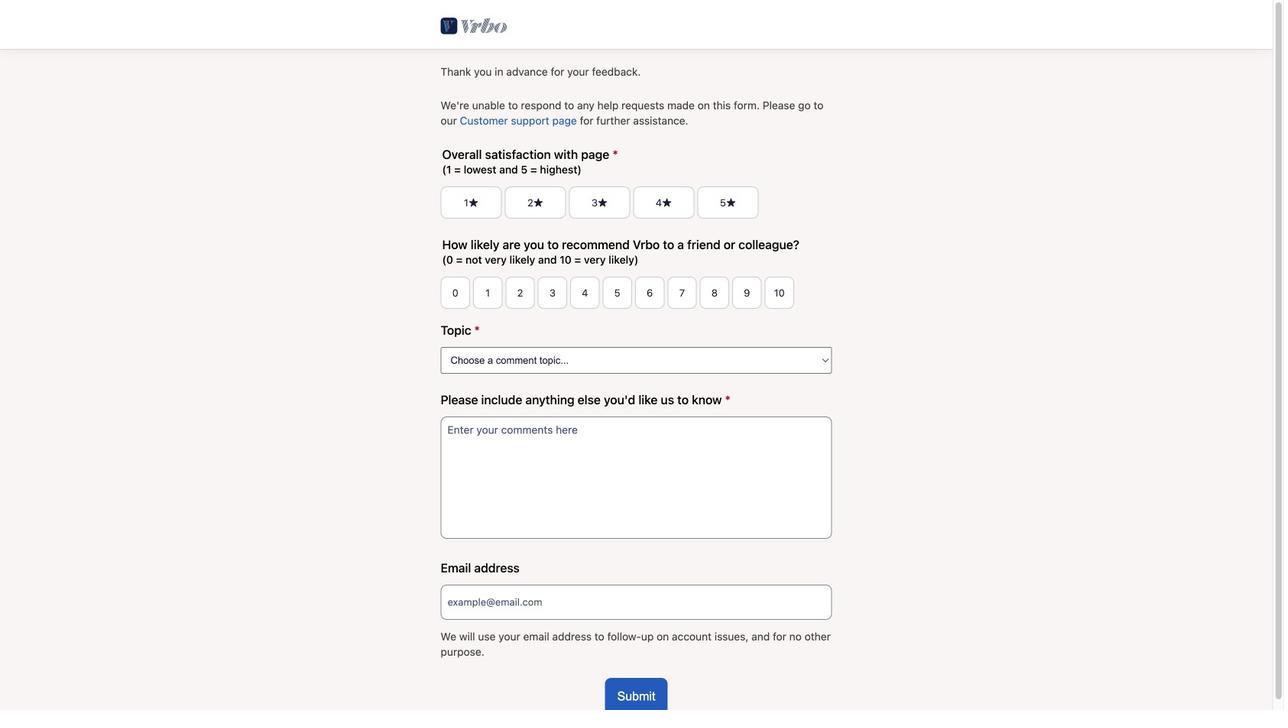 Task type: describe. For each thing, give the bounding box(es) containing it.
example@email.com text field
[[441, 585, 833, 620]]

Enter your comments here text field
[[441, 417, 833, 539]]

logo image
[[441, 15, 507, 37]]



